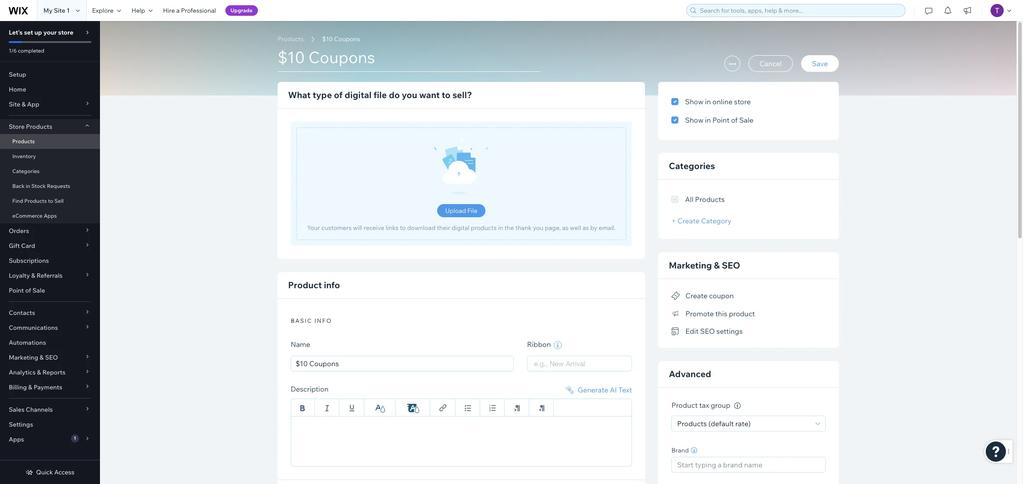 Task type: vqa. For each thing, say whether or not it's contained in the screenshot.
the Site inside Site & App dropdown button
yes



Task type: describe. For each thing, give the bounding box(es) containing it.
site inside site & app 'popup button'
[[9, 100, 20, 108]]

products (default rate)
[[677, 420, 751, 428]]

up
[[34, 29, 42, 36]]

their
[[437, 224, 450, 232]]

marketing inside popup button
[[9, 354, 38, 362]]

subscriptions link
[[0, 253, 100, 268]]

billing
[[9, 384, 27, 392]]

sales
[[9, 406, 24, 414]]

well
[[570, 224, 581, 232]]

promote image
[[671, 310, 680, 318]]

point inside form
[[712, 116, 729, 125]]

show for show in point of sale
[[685, 116, 703, 125]]

in for online
[[705, 97, 711, 106]]

quick
[[36, 469, 53, 477]]

orders button
[[0, 224, 100, 239]]

analytics & reports
[[9, 369, 65, 377]]

Untitled Product text field
[[278, 47, 541, 72]]

sales channels button
[[0, 403, 100, 417]]

loyalty & referrals
[[9, 272, 63, 280]]

group
[[711, 401, 730, 410]]

gift card
[[9, 242, 35, 250]]

0 vertical spatial site
[[54, 7, 65, 14]]

marketing & seo button
[[0, 350, 100, 365]]

analytics & reports button
[[0, 365, 100, 380]]

store products
[[9, 123, 52, 131]]

1 inside sidebar element
[[74, 436, 76, 442]]

download
[[407, 224, 435, 232]]

0 vertical spatial apps
[[44, 213, 57, 219]]

info for basic info
[[314, 317, 332, 324]]

0 horizontal spatial digital
[[345, 89, 371, 100]]

to inside sidebar element
[[48, 198, 53, 204]]

the
[[505, 224, 514, 232]]

contacts
[[9, 309, 35, 317]]

1 vertical spatial you
[[533, 224, 543, 232]]

1 as from the left
[[562, 224, 569, 232]]

thank
[[515, 224, 532, 232]]

gift
[[9, 242, 20, 250]]

back in stock requests
[[12, 183, 70, 189]]

what type of digital file do you want to sell?
[[288, 89, 472, 100]]

ecommerce apps
[[12, 213, 57, 219]]

save button
[[801, 55, 839, 72]]

upgrade
[[230, 7, 252, 14]]

ecommerce
[[12, 213, 43, 219]]

description
[[291, 385, 328, 394]]

hire a professional link
[[158, 0, 221, 21]]

cancel
[[759, 59, 782, 68]]

gift card button
[[0, 239, 100, 253]]

0 vertical spatial create
[[678, 217, 699, 225]]

edit seo settings button
[[671, 325, 743, 338]]

access
[[54, 469, 74, 477]]

stock
[[31, 183, 46, 189]]

your
[[307, 224, 320, 232]]

of inside "link"
[[25, 287, 31, 295]]

all products
[[685, 195, 725, 204]]

Add a product name text field
[[291, 356, 514, 372]]

category
[[701, 217, 732, 225]]

find products to sell
[[12, 198, 64, 204]]

professional
[[181, 7, 216, 14]]

file
[[467, 207, 477, 215]]

help
[[131, 7, 145, 14]]

products
[[471, 224, 497, 232]]

billing & payments
[[9, 384, 62, 392]]

sales channels
[[9, 406, 53, 414]]

links
[[386, 224, 399, 232]]

0 vertical spatial marketing & seo
[[669, 260, 740, 271]]

text
[[618, 386, 632, 395]]

marketing & seo inside marketing & seo popup button
[[9, 354, 58, 362]]

product for product tax group
[[671, 401, 698, 410]]

Start typing a brand name field
[[675, 458, 823, 473]]

info tooltip image
[[734, 403, 741, 410]]

basic
[[291, 317, 312, 324]]

home link
[[0, 82, 100, 97]]

info for product info
[[324, 280, 340, 291]]

ecommerce apps link
[[0, 209, 100, 224]]

product tax group
[[671, 401, 732, 410]]

in for stock
[[26, 183, 30, 189]]

Select box search field
[[534, 357, 625, 371]]

generate ai text
[[578, 386, 632, 395]]

find products to sell link
[[0, 194, 100, 209]]

inventory link
[[0, 149, 100, 164]]

point inside "link"
[[9, 287, 24, 295]]

loyalty & referrals button
[[0, 268, 100, 283]]

Search for tools, apps, help & more... field
[[697, 4, 902, 17]]

create coupon button
[[671, 290, 734, 302]]

will
[[353, 224, 362, 232]]

point of sale link
[[0, 283, 100, 298]]

receive
[[364, 224, 384, 232]]

upload file
[[445, 207, 477, 215]]

requests
[[47, 183, 70, 189]]

product
[[729, 309, 755, 318]]

in for point
[[705, 116, 711, 125]]

file
[[373, 89, 387, 100]]

promote
[[686, 309, 714, 318]]

edit seo settings
[[686, 327, 743, 336]]

name
[[291, 340, 310, 349]]

store inside form
[[734, 97, 751, 106]]

& for site & app 'popup button'
[[22, 100, 26, 108]]

my site 1
[[43, 7, 70, 14]]

create coupon
[[686, 292, 734, 300]]

products up 'inventory' on the top
[[12, 138, 35, 145]]

show in online store
[[685, 97, 751, 106]]

1 vertical spatial digital
[[451, 224, 469, 232]]

upgrade button
[[225, 5, 258, 16]]

contacts button
[[0, 306, 100, 321]]

1 horizontal spatial of
[[334, 89, 343, 100]]

& for marketing & seo popup button
[[40, 354, 44, 362]]

sell
[[54, 198, 64, 204]]

seo inside button
[[700, 327, 715, 336]]

0 vertical spatial to
[[442, 89, 451, 100]]

billing & payments button
[[0, 380, 100, 395]]

hire
[[163, 7, 175, 14]]

show in point of sale
[[685, 116, 753, 125]]

+
[[671, 217, 676, 225]]

$10
[[322, 35, 333, 43]]

coupon
[[709, 292, 734, 300]]



Task type: locate. For each thing, give the bounding box(es) containing it.
card
[[21, 242, 35, 250]]

info
[[324, 280, 340, 291], [314, 317, 332, 324]]

& up coupon
[[714, 260, 720, 271]]

point
[[712, 116, 729, 125], [9, 287, 24, 295]]

customers
[[321, 224, 352, 232]]

1 horizontal spatial categories
[[669, 160, 715, 171]]

0 horizontal spatial categories
[[12, 168, 40, 175]]

2 show from the top
[[685, 116, 703, 125]]

advanced
[[669, 369, 711, 380]]

products
[[278, 35, 303, 43], [26, 123, 52, 131], [12, 138, 35, 145], [695, 195, 725, 204], [24, 198, 47, 204], [677, 420, 707, 428]]

1 horizontal spatial apps
[[44, 213, 57, 219]]

categories down 'inventory' on the top
[[12, 168, 40, 175]]

1 horizontal spatial seo
[[700, 327, 715, 336]]

in inside sidebar element
[[26, 183, 30, 189]]

0 horizontal spatial to
[[48, 198, 53, 204]]

2 horizontal spatial of
[[731, 116, 738, 125]]

1 horizontal spatial marketing
[[669, 260, 712, 271]]

products right store
[[26, 123, 52, 131]]

communications button
[[0, 321, 100, 335]]

0 horizontal spatial point
[[9, 287, 24, 295]]

2 horizontal spatial to
[[442, 89, 451, 100]]

0 horizontal spatial as
[[562, 224, 569, 232]]

& inside popup button
[[37, 369, 41, 377]]

0 vertical spatial show
[[685, 97, 703, 106]]

& for "billing & payments" dropdown button
[[28, 384, 32, 392]]

seo up coupon
[[722, 260, 740, 271]]

marketing & seo up create coupon button at the right bottom
[[669, 260, 740, 271]]

& for loyalty & referrals dropdown button
[[31, 272, 35, 280]]

2 horizontal spatial seo
[[722, 260, 740, 271]]

0 vertical spatial products link
[[273, 35, 308, 43]]

0 horizontal spatial store
[[58, 29, 73, 36]]

0 horizontal spatial sale
[[32, 287, 45, 295]]

apps down the settings
[[9, 436, 24, 444]]

categories up all
[[669, 160, 715, 171]]

0 horizontal spatial apps
[[9, 436, 24, 444]]

0 vertical spatial of
[[334, 89, 343, 100]]

as left well
[[562, 224, 569, 232]]

product for product info
[[288, 280, 322, 291]]

create
[[678, 217, 699, 225], [686, 292, 707, 300]]

product up basic
[[288, 280, 322, 291]]

marketing up the 'analytics' on the bottom left
[[9, 354, 38, 362]]

& for the analytics & reports popup button
[[37, 369, 41, 377]]

you right "do"
[[402, 89, 417, 100]]

payments
[[34, 384, 62, 392]]

tax
[[699, 401, 709, 410]]

0 horizontal spatial product
[[288, 280, 322, 291]]

& inside dropdown button
[[31, 272, 35, 280]]

1 vertical spatial marketing
[[9, 354, 38, 362]]

1 horizontal spatial digital
[[451, 224, 469, 232]]

0 vertical spatial seo
[[722, 260, 740, 271]]

your customers will receive links to download their digital products in the thank you page, as well as by email.
[[307, 224, 616, 232]]

in
[[705, 97, 711, 106], [705, 116, 711, 125], [26, 183, 30, 189], [498, 224, 503, 232]]

1 vertical spatial product
[[671, 401, 698, 410]]

form containing what type of digital file do you want to sell?
[[100, 21, 1023, 485]]

1 vertical spatial marketing & seo
[[9, 354, 58, 362]]

settings
[[9, 421, 33, 429]]

let's
[[9, 29, 23, 36]]

back in stock requests link
[[0, 179, 100, 194]]

form
[[100, 21, 1023, 485]]

in left the
[[498, 224, 503, 232]]

set
[[24, 29, 33, 36]]

channels
[[26, 406, 53, 414]]

product left tax
[[671, 401, 698, 410]]

app
[[27, 100, 39, 108]]

& inside popup button
[[40, 354, 44, 362]]

1 down the "settings" link
[[74, 436, 76, 442]]

& left "reports" at the bottom
[[37, 369, 41, 377]]

1 vertical spatial seo
[[700, 327, 715, 336]]

show down show in online store
[[685, 116, 703, 125]]

what
[[288, 89, 311, 100]]

to left sell?
[[442, 89, 451, 100]]

sale down loyalty & referrals
[[32, 287, 45, 295]]

online
[[712, 97, 732, 106]]

1 horizontal spatial as
[[583, 224, 589, 232]]

promote this product button
[[671, 308, 755, 320]]

1 horizontal spatial 1
[[74, 436, 76, 442]]

promote coupon image
[[671, 292, 680, 300]]

1 vertical spatial sale
[[32, 287, 45, 295]]

marketing & seo up analytics & reports in the bottom left of the page
[[9, 354, 58, 362]]

1 vertical spatial of
[[731, 116, 738, 125]]

1 horizontal spatial sale
[[739, 116, 753, 125]]

promote this product
[[686, 309, 755, 318]]

0 horizontal spatial site
[[9, 100, 20, 108]]

products left '$10' at the left top
[[278, 35, 303, 43]]

categories inside categories link
[[12, 168, 40, 175]]

store inside sidebar element
[[58, 29, 73, 36]]

sidebar element
[[0, 21, 100, 485]]

point of sale
[[9, 287, 45, 295]]

in left online
[[705, 97, 711, 106]]

1 right my
[[67, 7, 70, 14]]

1 vertical spatial site
[[9, 100, 20, 108]]

& inside dropdown button
[[28, 384, 32, 392]]

reports
[[42, 369, 65, 377]]

seo right 'edit'
[[700, 327, 715, 336]]

& up analytics & reports in the bottom left of the page
[[40, 354, 44, 362]]

0 vertical spatial info
[[324, 280, 340, 291]]

sale down show in online store
[[739, 116, 753, 125]]

you left page,
[[533, 224, 543, 232]]

store
[[9, 123, 25, 131]]

site right my
[[54, 7, 65, 14]]

0 vertical spatial digital
[[345, 89, 371, 100]]

& inside 'popup button'
[[22, 100, 26, 108]]

0 vertical spatial sale
[[739, 116, 753, 125]]

store right your
[[58, 29, 73, 36]]

seo inside popup button
[[45, 354, 58, 362]]

categories
[[669, 160, 715, 171], [12, 168, 40, 175]]

apps down find products to sell link
[[44, 213, 57, 219]]

explore
[[92, 7, 114, 14]]

products right all
[[695, 195, 725, 204]]

home
[[9, 86, 26, 93]]

1 horizontal spatial marketing & seo
[[669, 260, 740, 271]]

0 horizontal spatial 1
[[67, 7, 70, 14]]

0 vertical spatial point
[[712, 116, 729, 125]]

&
[[22, 100, 26, 108], [714, 260, 720, 271], [31, 272, 35, 280], [40, 354, 44, 362], [37, 369, 41, 377], [28, 384, 32, 392]]

email.
[[599, 224, 616, 232]]

products link
[[273, 35, 308, 43], [0, 134, 100, 149]]

site down home
[[9, 100, 20, 108]]

0 horizontal spatial marketing
[[9, 354, 38, 362]]

apps
[[44, 213, 57, 219], [9, 436, 24, 444]]

find
[[12, 198, 23, 204]]

1 vertical spatial 1
[[74, 436, 76, 442]]

sell?
[[452, 89, 472, 100]]

0 vertical spatial store
[[58, 29, 73, 36]]

digital left file at the top
[[345, 89, 371, 100]]

site & app
[[9, 100, 39, 108]]

point down online
[[712, 116, 729, 125]]

sale
[[739, 116, 753, 125], [32, 287, 45, 295]]

as left the by
[[583, 224, 589, 232]]

create right +
[[678, 217, 699, 225]]

1 horizontal spatial product
[[671, 401, 698, 410]]

automations link
[[0, 335, 100, 350]]

+ create category button
[[671, 217, 732, 225]]

automations
[[9, 339, 46, 347]]

1 horizontal spatial point
[[712, 116, 729, 125]]

2 as from the left
[[583, 224, 589, 232]]

store
[[58, 29, 73, 36], [734, 97, 751, 106]]

1 vertical spatial to
[[48, 198, 53, 204]]

store right online
[[734, 97, 751, 106]]

1 vertical spatial point
[[9, 287, 24, 295]]

save
[[812, 59, 828, 68]]

of right type
[[334, 89, 343, 100]]

loyalty
[[9, 272, 30, 280]]

to left the sell in the left of the page
[[48, 198, 53, 204]]

1 horizontal spatial you
[[533, 224, 543, 232]]

info up basic info
[[324, 280, 340, 291]]

site & app button
[[0, 97, 100, 112]]

of
[[334, 89, 343, 100], [731, 116, 738, 125], [25, 287, 31, 295]]

to right links
[[400, 224, 406, 232]]

1 vertical spatial info
[[314, 317, 332, 324]]

your
[[43, 29, 57, 36]]

1/6 completed
[[9, 47, 44, 54]]

in right back
[[26, 183, 30, 189]]

1 vertical spatial show
[[685, 116, 703, 125]]

by
[[590, 224, 597, 232]]

in down show in online store
[[705, 116, 711, 125]]

products inside store products dropdown button
[[26, 123, 52, 131]]

0 vertical spatial 1
[[67, 7, 70, 14]]

seo settings image
[[671, 328, 680, 336]]

1 vertical spatial products link
[[0, 134, 100, 149]]

1 horizontal spatial site
[[54, 7, 65, 14]]

ribbon
[[527, 340, 552, 349]]

digital right 'their'
[[451, 224, 469, 232]]

products down product tax group
[[677, 420, 707, 428]]

quick access button
[[26, 469, 74, 477]]

2 vertical spatial of
[[25, 287, 31, 295]]

0 horizontal spatial marketing & seo
[[9, 354, 58, 362]]

create inside button
[[686, 292, 707, 300]]

& left app
[[22, 100, 26, 108]]

+ create category
[[671, 217, 732, 225]]

let's set up your store
[[9, 29, 73, 36]]

generate
[[578, 386, 608, 395]]

edit
[[686, 327, 699, 336]]

of down loyalty & referrals
[[25, 287, 31, 295]]

1 horizontal spatial store
[[734, 97, 751, 106]]

rate)
[[735, 420, 751, 428]]

products link inside form
[[273, 35, 308, 43]]

communications
[[9, 324, 58, 332]]

show for show in online store
[[685, 97, 703, 106]]

(default
[[708, 420, 734, 428]]

marketing up create coupon button at the right bottom
[[669, 260, 712, 271]]

referrals
[[37, 272, 63, 280]]

all
[[685, 195, 693, 204]]

false text field
[[291, 417, 632, 467]]

1 vertical spatial store
[[734, 97, 751, 106]]

0 vertical spatial marketing
[[669, 260, 712, 271]]

show left online
[[685, 97, 703, 106]]

type
[[313, 89, 332, 100]]

info right basic
[[314, 317, 332, 324]]

2 vertical spatial seo
[[45, 354, 58, 362]]

create up promote
[[686, 292, 707, 300]]

1 horizontal spatial products link
[[273, 35, 308, 43]]

sale inside "link"
[[32, 287, 45, 295]]

1 horizontal spatial to
[[400, 224, 406, 232]]

& inside form
[[714, 260, 720, 271]]

0 horizontal spatial of
[[25, 287, 31, 295]]

2 vertical spatial to
[[400, 224, 406, 232]]

point down loyalty
[[9, 287, 24, 295]]

0 horizontal spatial you
[[402, 89, 417, 100]]

0 horizontal spatial seo
[[45, 354, 58, 362]]

0 horizontal spatial products link
[[0, 134, 100, 149]]

completed
[[18, 47, 44, 54]]

seo
[[722, 260, 740, 271], [700, 327, 715, 336], [45, 354, 58, 362]]

products link down store products
[[0, 134, 100, 149]]

basic info
[[291, 317, 332, 324]]

1 vertical spatial apps
[[9, 436, 24, 444]]

0 vertical spatial product
[[288, 280, 322, 291]]

& right loyalty
[[31, 272, 35, 280]]

seo down automations link
[[45, 354, 58, 362]]

products link left '$10' at the left top
[[273, 35, 308, 43]]

products inside find products to sell link
[[24, 198, 47, 204]]

1 vertical spatial create
[[686, 292, 707, 300]]

& right billing
[[28, 384, 32, 392]]

settings
[[716, 327, 743, 336]]

a
[[176, 7, 180, 14]]

products up ecommerce apps
[[24, 198, 47, 204]]

of down online
[[731, 116, 738, 125]]

want
[[419, 89, 440, 100]]

1 show from the top
[[685, 97, 703, 106]]

store products button
[[0, 119, 100, 134]]

cancel button
[[748, 55, 793, 72]]

back
[[12, 183, 25, 189]]

0 vertical spatial you
[[402, 89, 417, 100]]



